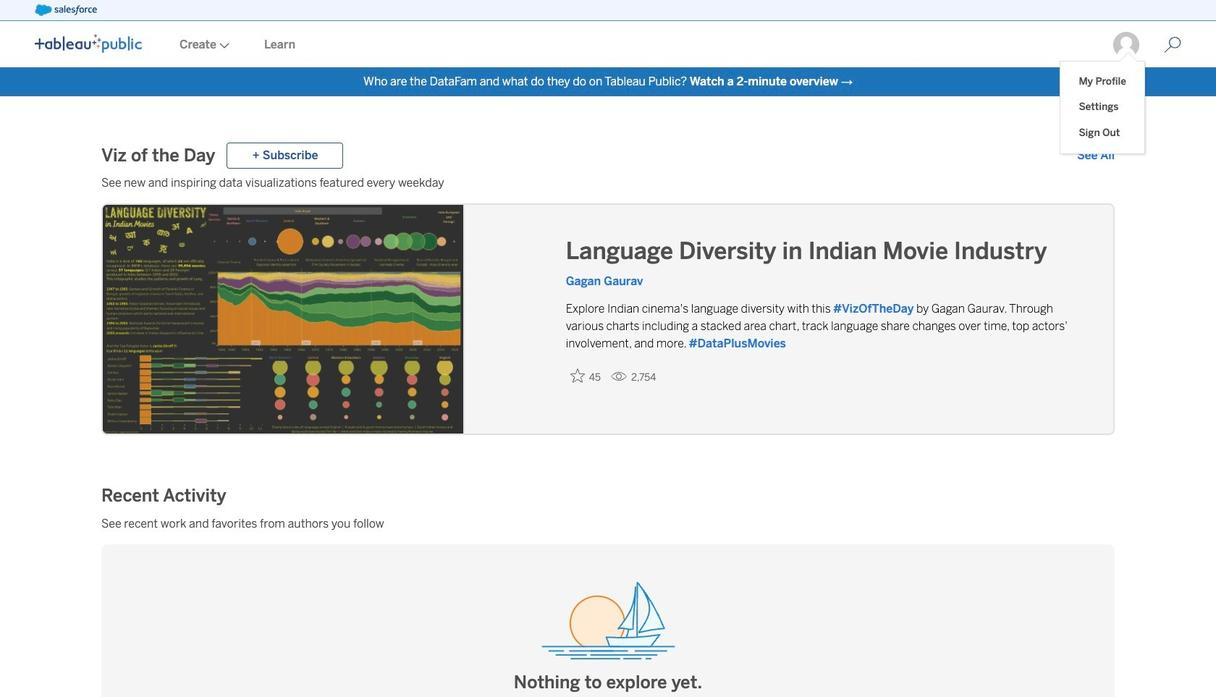 Task type: vqa. For each thing, say whether or not it's contained in the screenshot.
Selected language element
no



Task type: describe. For each thing, give the bounding box(es) containing it.
salesforce logo image
[[35, 4, 97, 16]]

logo image
[[35, 34, 142, 53]]

see recent work and favorites from authors you follow element
[[101, 515, 1115, 533]]

christina.overa image
[[1112, 30, 1141, 59]]

recent activity heading
[[101, 484, 226, 507]]

add favorite image
[[570, 368, 585, 383]]



Task type: locate. For each thing, give the bounding box(es) containing it.
dialog
[[1061, 52, 1144, 153]]

go to search image
[[1147, 36, 1199, 54]]

Add Favorite button
[[566, 364, 605, 388]]

see new and inspiring data visualizations featured every weekday element
[[101, 174, 1115, 192]]

see all viz of the day element
[[1077, 147, 1115, 164]]

viz of the day heading
[[101, 144, 215, 167]]

tableau public viz of the day image
[[103, 205, 465, 436]]

list options menu
[[1061, 62, 1144, 153]]



